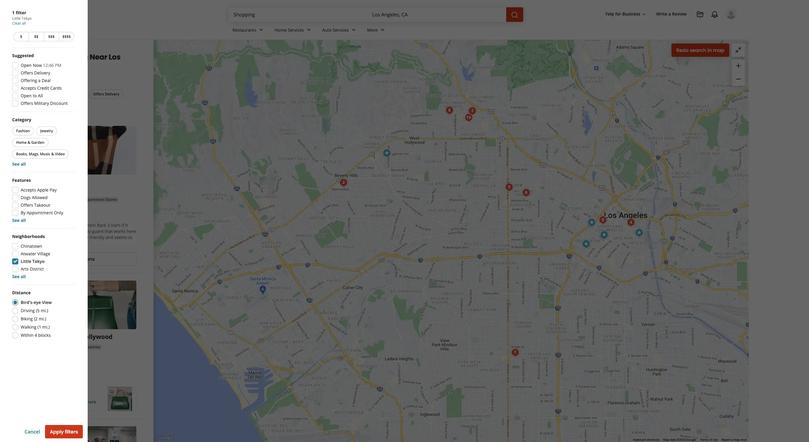 Task type: describe. For each thing, give the bounding box(es) containing it.
0 vertical spatial &
[[28, 140, 30, 145]]

offering a deal
[[21, 78, 51, 83]]

home services link
[[270, 22, 318, 40]]

nordstrom rack link
[[19, 178, 69, 186]]

1 vertical spatial terms
[[700, 439, 709, 442]]

delivery inside button
[[105, 92, 119, 97]]

$$$
[[48, 34, 55, 39]]

services for auto services
[[333, 27, 349, 33]]

neko stop image
[[625, 217, 637, 229]]

so
[[84, 235, 88, 241]]

all inside 1 filter little tokyo clear all
[[22, 21, 26, 26]]

tall
[[57, 229, 63, 235]]

his…"
[[46, 241, 57, 247]]

and
[[106, 235, 113, 241]]

1 horizontal spatial the
[[49, 229, 56, 235]]

offers delivery button
[[89, 90, 123, 99]]

department
[[82, 197, 105, 203]]

a for offering
[[38, 78, 41, 83]]

16 chevron right v2 image
[[22, 47, 27, 52]]

arts district
[[21, 266, 44, 272]]

department stores link
[[81, 197, 118, 203]]

1 vertical spatial &
[[51, 152, 54, 157]]

he
[[58, 235, 64, 241]]

rodeo drive image
[[338, 177, 350, 189]]

dogs
[[21, 195, 31, 201]]

$$ button
[[29, 32, 44, 41]]

0 horizontal spatial accessories link
[[19, 197, 43, 203]]

plus size fashion
[[47, 197, 77, 203]]

16 filter v2 image
[[17, 92, 22, 97]]

report
[[722, 439, 731, 442]]

offers military discount
[[21, 101, 68, 106]]

only
[[54, 210, 63, 216]]

24 chevron down v2 image for auto services
[[350, 26, 358, 34]]

yelp link
[[12, 47, 20, 52]]

1 vertical spatial the
[[31, 235, 38, 241]]

offering
[[21, 78, 37, 83]]

see all for chinatown
[[12, 274, 26, 280]]

see for accepts apple pay
[[12, 218, 20, 224]]

pm for open now 12:46 pm
[[55, 62, 61, 68]]

(1
[[37, 325, 41, 330]]

write a review link
[[654, 9, 690, 20]]

fashion button
[[12, 127, 34, 136]]

given
[[54, 223, 64, 229]]

write a review
[[657, 11, 687, 17]]

bird's-eye view
[[21, 300, 52, 306]]

restaurants
[[233, 27, 257, 33]]

apple
[[37, 187, 49, 193]]

group containing features
[[12, 178, 76, 224]]

0 horizontal spatial terms
[[77, 400, 90, 406]]

would
[[30, 223, 42, 229]]

black
[[64, 229, 74, 235]]

have
[[43, 223, 53, 229]]

jewelry
[[40, 129, 53, 134]]

12:46
[[43, 62, 54, 68]]

notifications image
[[711, 11, 719, 18]]

open until 9:00 pm
[[19, 214, 58, 220]]

24 chevron down v2 image for restaurants
[[258, 26, 265, 34]]

all for features
[[21, 218, 26, 224]]

search
[[690, 47, 707, 54]]

jewelry button
[[36, 127, 57, 136]]

home services
[[275, 27, 304, 33]]

mags,
[[29, 152, 39, 157]]

shopping inside the top 10 best shopping near los angeles, california
[[53, 52, 88, 62]]

little inside 1 filter little tokyo clear all
[[12, 16, 21, 21]]

is
[[65, 235, 68, 241]]

0 horizontal spatial shopping
[[30, 47, 47, 52]]

see all button for accepts apple pay
[[12, 218, 26, 224]]

map data ©2023 google
[[663, 439, 697, 442]]

by appointment only
[[21, 210, 63, 216]]

group containing suggested
[[12, 53, 76, 107]]

nordstrom rack image
[[586, 217, 598, 229]]

filters group
[[12, 90, 125, 99]]

map inside button
[[713, 47, 725, 54]]

blocks
[[38, 333, 51, 339]]

keyboard shortcuts
[[633, 439, 660, 442]]

mi.) for walking (1 mi.)
[[42, 325, 50, 330]]

to inside group
[[33, 93, 37, 99]]

get
[[61, 256, 70, 263]]

top 10 best shopping near los angeles, california
[[12, 52, 121, 72]]

weren't
[[26, 229, 41, 235]]

get directions
[[61, 256, 95, 263]]

stars
[[111, 223, 121, 229]]

google
[[687, 439, 697, 442]]

if
[[122, 223, 124, 229]]

seems
[[114, 235, 127, 241]]

friendly
[[89, 235, 105, 241]]

open now 12:46 pm
[[21, 62, 61, 68]]

sort:
[[12, 75, 21, 81]]

zoom in image
[[735, 62, 742, 69]]

map
[[663, 439, 670, 442]]

results
[[40, 109, 57, 116]]

biking
[[21, 316, 33, 322]]

1 vertical spatial map
[[734, 439, 740, 442]]

the
[[19, 333, 31, 342]]

department stores button
[[81, 197, 118, 203]]

angeles,
[[12, 62, 44, 72]]

business categories element
[[228, 22, 737, 40]]

see all for accepts apple pay
[[12, 218, 26, 224]]

department stores
[[82, 197, 117, 203]]

atwater village
[[21, 251, 50, 257]]

for inside the "i would have given this nordstrom rack 3 stars if it weren't for the tall black security guard that works here in the evenings. he is always so friendly and seems to really like his…"
[[42, 229, 48, 235]]

west
[[64, 333, 79, 342]]

size
[[55, 197, 62, 203]]

in inside the "i would have given this nordstrom rack 3 stars if it weren't for the tall black security guard that works here in the evenings. he is always so friendly and seems to really like his…"
[[26, 235, 30, 241]]

map region
[[133, 0, 757, 443]]

offers delivery inside group
[[21, 70, 50, 76]]

plus size fashion link
[[45, 197, 79, 203]]

k-star music image
[[520, 187, 533, 199]]

google image
[[155, 435, 175, 443]]

0 vertical spatial rack
[[55, 178, 69, 186]]

little tokyo
[[21, 259, 45, 265]]

a for report
[[732, 439, 733, 442]]

drip la image
[[467, 105, 479, 117]]

memento mori image
[[463, 112, 475, 124]]

3
[[107, 223, 110, 229]]

all for category
[[21, 161, 26, 167]]

more link
[[362, 22, 391, 40]]

$$
[[34, 34, 38, 39]]

village
[[37, 251, 50, 257]]

lovestitch image
[[633, 227, 646, 239]]

slauson super mall image
[[510, 347, 522, 359]]

1 horizontal spatial accessories link
[[78, 345, 102, 351]]

business
[[623, 11, 641, 17]]

16 chevron down v2 image
[[642, 12, 647, 17]]

0 horizontal spatial nordstrom
[[19, 178, 53, 186]]

open to all
[[21, 93, 43, 99]]

more
[[85, 400, 96, 406]]

accessories for accessories link to the right
[[79, 345, 100, 350]]

within 4 blocks
[[21, 333, 51, 339]]

by
[[21, 210, 26, 216]]

that
[[105, 229, 113, 235]]

takeout
[[34, 203, 50, 208]]

accepts credit cards
[[21, 85, 62, 91]]

services for home services
[[288, 27, 304, 33]]

books, mags, music & video
[[16, 152, 65, 157]]

pm for open until 9:00 pm
[[52, 214, 58, 220]]

apply filters
[[50, 429, 78, 436]]

group containing category
[[11, 117, 76, 168]]

appointment
[[27, 210, 53, 216]]



Task type: locate. For each thing, give the bounding box(es) containing it.
top
[[12, 52, 26, 62]]

all
[[25, 92, 29, 97], [38, 93, 43, 99]]

(5
[[36, 308, 40, 314]]

clear
[[12, 21, 21, 26]]

1 vertical spatial rack
[[97, 223, 106, 229]]

accessories link down 'hollywood'
[[78, 345, 102, 351]]

0 horizontal spatial the
[[31, 235, 38, 241]]

driving (5 mi.)
[[21, 308, 48, 314]]

1 see all button from the top
[[12, 161, 26, 167]]

accepts apple pay
[[21, 187, 57, 193]]

the
[[49, 229, 56, 235], [31, 235, 38, 241]]

home for home & garden
[[16, 140, 27, 145]]

option group
[[12, 290, 76, 340]]

1 horizontal spatial services
[[333, 27, 349, 33]]

offers
[[21, 70, 33, 76], [93, 92, 104, 97], [21, 101, 33, 106], [21, 203, 33, 208]]

video
[[55, 152, 65, 157]]

0 horizontal spatial 24 chevron down v2 image
[[305, 26, 313, 34]]

1 vertical spatial for
[[42, 229, 48, 235]]

fashion
[[16, 129, 30, 134], [63, 197, 77, 203]]

1 services from the left
[[288, 27, 304, 33]]

the realreal - west hollywood image
[[381, 147, 393, 159]]

this inside the "i would have given this nordstrom rack 3 stars if it weren't for the tall black security guard that works here in the evenings. he is always so friendly and seems to really like his…"
[[66, 223, 73, 229]]

2 vertical spatial see
[[12, 274, 20, 280]]

0 vertical spatial tokyo
[[22, 16, 32, 21]]

2 accepts from the top
[[21, 187, 36, 193]]

collapse map image
[[735, 46, 742, 54]]

cancel
[[25, 429, 40, 436]]

for
[[616, 11, 622, 17], [42, 229, 48, 235]]

map left error
[[734, 439, 740, 442]]

terms of use link
[[700, 439, 718, 442]]

when you sell this month. terms apply.
[[25, 400, 103, 406]]

see all down arts
[[12, 274, 26, 280]]

0 vertical spatial see all
[[12, 161, 26, 167]]

0 horizontal spatial accessories button
[[19, 197, 43, 203]]

biking (2 mi.)
[[21, 316, 46, 322]]

yelp for yelp link
[[12, 47, 20, 52]]

0 vertical spatial pm
[[55, 62, 61, 68]]

1 horizontal spatial tokyo
[[32, 259, 45, 265]]

open up "i
[[19, 214, 31, 220]]

the library store image
[[597, 214, 609, 226]]

accessories button for the left accessories link
[[19, 197, 43, 203]]

see up 'distance'
[[12, 274, 20, 280]]

1 horizontal spatial all
[[38, 93, 43, 99]]

1 vertical spatial see all button
[[12, 218, 26, 224]]

home & garden button
[[12, 138, 48, 147]]

yelp inside button
[[606, 11, 614, 17]]

24 chevron down v2 image left auto
[[305, 26, 313, 34]]

california
[[45, 62, 81, 72]]

0 horizontal spatial home
[[16, 140, 27, 145]]

shopping down $$ at top left
[[30, 47, 47, 52]]

None search field
[[229, 7, 525, 22]]

rave wonderland image
[[580, 238, 593, 250]]

apply filters button
[[45, 426, 83, 439]]

all inside button
[[25, 92, 29, 97]]

walking
[[21, 325, 36, 330]]

redo search in map
[[677, 47, 725, 54]]

1 vertical spatial nordstrom
[[74, 223, 96, 229]]

rack left 3
[[97, 223, 106, 229]]

terms left apply.
[[77, 400, 90, 406]]

accessories button for accessories link to the right
[[78, 345, 102, 351]]

rack inside the "i would have given this nordstrom rack 3 stars if it weren't for the tall black security guard that works here in the evenings. he is always so friendly and seems to really like his…"
[[97, 223, 106, 229]]

category
[[12, 117, 31, 123]]

all down accepts credit cards on the left top of page
[[38, 93, 43, 99]]

the down the weren't
[[31, 235, 38, 241]]

1 vertical spatial open
[[21, 93, 32, 99]]

to
[[33, 93, 37, 99], [128, 235, 132, 241]]

1 see from the top
[[12, 161, 20, 167]]

accepts down offering
[[21, 85, 36, 91]]

driving
[[21, 308, 35, 314]]

3.0 link
[[55, 187, 61, 194]]

pm right 12:46
[[55, 62, 61, 68]]

1 vertical spatial this
[[53, 400, 61, 406]]

all button
[[13, 90, 33, 99]]

until
[[32, 214, 41, 220]]

0 vertical spatial fashion
[[16, 129, 30, 134]]

rack up 3.0 link
[[55, 178, 69, 186]]

24 chevron down v2 image
[[305, 26, 313, 34], [379, 26, 386, 34]]

fashion right size
[[63, 197, 77, 203]]

1 horizontal spatial little
[[21, 259, 31, 265]]

in inside button
[[708, 47, 712, 54]]

yelp left the 16 chevron right v2 image
[[12, 47, 20, 52]]

the left tall
[[49, 229, 56, 235]]

1 horizontal spatial to
[[128, 235, 132, 241]]

a inside group
[[38, 78, 41, 83]]

little down 1
[[12, 16, 21, 21]]

accessories up downtown
[[21, 197, 42, 203]]

filters
[[65, 429, 78, 436]]

2 24 chevron down v2 image from the left
[[350, 26, 358, 34]]

1 horizontal spatial for
[[616, 11, 622, 17]]

mi.) for driving (5 mi.)
[[41, 308, 48, 314]]

1 vertical spatial mi.)
[[39, 316, 46, 322]]

data
[[670, 439, 676, 442]]

accessories button up downtown
[[19, 197, 43, 203]]

0 vertical spatial nordstrom
[[19, 178, 53, 186]]

the los angeles sock market at universal studios city walk image
[[426, 30, 438, 42]]

0 vertical spatial terms
[[77, 400, 90, 406]]

books,
[[16, 152, 28, 157]]

all right 16 filter v2 image
[[25, 92, 29, 97]]

& left the garden
[[28, 140, 30, 145]]

1 horizontal spatial &
[[51, 152, 54, 157]]

3 star rating image
[[19, 188, 52, 194]]

1 vertical spatial to
[[128, 235, 132, 241]]

1 horizontal spatial accessories button
[[78, 345, 102, 351]]

for up evenings.
[[42, 229, 48, 235]]

accessories link up downtown
[[19, 197, 43, 203]]

3 see all button from the top
[[12, 274, 26, 280]]

$ button
[[13, 32, 29, 41]]

9:00
[[42, 214, 50, 220]]

security
[[75, 229, 91, 235]]

1 vertical spatial see
[[12, 218, 20, 224]]

see all button for chinatown
[[12, 274, 26, 280]]

a right the write in the right of the page
[[669, 11, 671, 17]]

1 vertical spatial tokyo
[[32, 259, 45, 265]]

0 vertical spatial home
[[275, 27, 287, 33]]

0 horizontal spatial in
[[26, 235, 30, 241]]

terms left of
[[700, 439, 709, 442]]

0 vertical spatial delivery
[[34, 70, 50, 76]]

& left video
[[51, 152, 54, 157]]

2 24 chevron down v2 image from the left
[[379, 26, 386, 34]]

clear all link
[[12, 21, 26, 26]]

accepts for accepts apple pay
[[21, 187, 36, 193]]

1 vertical spatial little
[[21, 259, 31, 265]]

yelp for yelp for business
[[606, 11, 614, 17]]

1 horizontal spatial rack
[[97, 223, 106, 229]]

redo search in map button
[[672, 44, 730, 57]]

open for open now 12:46 pm
[[21, 62, 32, 68]]

all right clear
[[22, 21, 26, 26]]

0 horizontal spatial little
[[12, 16, 21, 21]]

1 horizontal spatial a
[[669, 11, 671, 17]]

2 services from the left
[[333, 27, 349, 33]]

offers takeout
[[21, 203, 50, 208]]

0 horizontal spatial services
[[288, 27, 304, 33]]

open
[[21, 62, 32, 68], [21, 93, 32, 99], [19, 214, 31, 220]]

sponsored
[[12, 109, 39, 116]]

to down here
[[128, 235, 132, 241]]

tokyo inside group
[[32, 259, 45, 265]]

nordstrom up accepts apple pay
[[19, 178, 53, 186]]

chinatown
[[21, 244, 42, 249]]

1 vertical spatial a
[[38, 78, 41, 83]]

0 horizontal spatial this
[[53, 400, 61, 406]]

0 vertical spatial little
[[12, 16, 21, 21]]

1 horizontal spatial yelp
[[606, 11, 614, 17]]

mi.)
[[41, 308, 48, 314], [39, 316, 46, 322], [42, 325, 50, 330]]

this up black
[[66, 223, 73, 229]]

open for open until 9:00 pm
[[19, 214, 31, 220]]

0 vertical spatial to
[[33, 93, 37, 99]]

0 vertical spatial map
[[713, 47, 725, 54]]

of
[[710, 439, 712, 442]]

1 horizontal spatial terms
[[700, 439, 709, 442]]

24 chevron down v2 image inside more link
[[379, 26, 386, 34]]

garden
[[31, 140, 44, 145]]

the realreal - west hollywood
[[19, 333, 113, 342]]

offers inside button
[[93, 92, 104, 97]]

2 see all from the top
[[12, 218, 26, 224]]

search image
[[511, 11, 519, 18]]

all down arts
[[21, 274, 26, 280]]

1 horizontal spatial map
[[734, 439, 740, 442]]

read
[[74, 400, 84, 406]]

16 speech v2 image
[[19, 224, 24, 229]]

shopping link
[[30, 47, 47, 52]]

pm right the 9:00
[[52, 214, 58, 220]]

0 vertical spatial accepts
[[21, 85, 36, 91]]

0 vertical spatial yelp
[[606, 11, 614, 17]]

pm
[[55, 62, 61, 68], [52, 214, 58, 220]]

pay
[[50, 187, 57, 193]]

fashion down category
[[16, 129, 30, 134]]

mi.) right (2 at the left of page
[[39, 316, 46, 322]]

0 horizontal spatial a
[[38, 78, 41, 83]]

see for chinatown
[[12, 274, 20, 280]]

open down 10
[[21, 62, 32, 68]]

nordstrom inside the "i would have given this nordstrom rack 3 stars if it weren't for the tall black security guard that works here in the evenings. he is always so friendly and seems to really like his…"
[[74, 223, 96, 229]]

more
[[367, 27, 378, 33]]

home for home services
[[275, 27, 287, 33]]

accepts up "dogs"
[[21, 187, 36, 193]]

0 horizontal spatial &
[[28, 140, 30, 145]]

see all button down arts
[[12, 274, 26, 280]]

0 vertical spatial accessories button
[[19, 197, 43, 203]]

1 vertical spatial yelp
[[12, 47, 20, 52]]

0 vertical spatial in
[[708, 47, 712, 54]]

1 horizontal spatial fashion
[[63, 197, 77, 203]]

1
[[12, 10, 15, 16]]

2 vertical spatial see all
[[12, 274, 26, 280]]

a right "report" at the bottom
[[732, 439, 733, 442]]

group containing neighborhoods
[[12, 234, 76, 280]]

accessories button down 'hollywood'
[[78, 345, 102, 351]]

see all button up 16 speech v2 icon
[[12, 218, 26, 224]]

24 chevron down v2 image inside restaurants link
[[258, 26, 265, 34]]

in up really
[[26, 235, 30, 241]]

nordstrom up security
[[74, 223, 96, 229]]

report a map error
[[722, 439, 747, 442]]

shopping down $$$$ button
[[53, 52, 88, 62]]

24 chevron down v2 image right auto services
[[350, 26, 358, 34]]

yelp for business button
[[603, 9, 649, 20]]

accessories down 'hollywood'
[[79, 345, 100, 350]]

24 chevron down v2 image for more
[[379, 26, 386, 34]]

1 vertical spatial accessories
[[79, 345, 100, 350]]

24 chevron down v2 image right more
[[379, 26, 386, 34]]

in right search
[[708, 47, 712, 54]]

0 vertical spatial mi.)
[[41, 308, 48, 314]]

1 vertical spatial home
[[16, 140, 27, 145]]

10
[[27, 52, 34, 62]]

1 vertical spatial in
[[26, 235, 30, 241]]

a inside "write a review" "link"
[[669, 11, 671, 17]]

0 vertical spatial a
[[669, 11, 671, 17]]

auto services link
[[318, 22, 362, 40]]

24 chevron down v2 image for home services
[[305, 26, 313, 34]]

accessories link
[[19, 197, 43, 203], [78, 345, 102, 351]]

a left the deal
[[38, 78, 41, 83]]

2 vertical spatial a
[[732, 439, 733, 442]]

for left business
[[616, 11, 622, 17]]

0 vertical spatial see all button
[[12, 161, 26, 167]]

a
[[669, 11, 671, 17], [38, 78, 41, 83], [732, 439, 733, 442]]

3 see all from the top
[[12, 274, 26, 280]]

open for open to all
[[21, 93, 32, 99]]

la la land image
[[444, 104, 456, 116]]

0 horizontal spatial fashion
[[16, 129, 30, 134]]

1 vertical spatial accessories link
[[78, 345, 102, 351]]

fashion inside group
[[16, 129, 30, 134]]

guard
[[92, 229, 104, 235]]

elsis image
[[503, 181, 516, 194]]

apply
[[50, 429, 64, 436]]

vans image
[[598, 229, 611, 241]]

2 see from the top
[[12, 218, 20, 224]]

see all up 16 speech v2 icon
[[12, 218, 26, 224]]

0 horizontal spatial map
[[713, 47, 725, 54]]

0 horizontal spatial yelp
[[12, 47, 20, 52]]

24 chevron down v2 image
[[258, 26, 265, 34], [350, 26, 358, 34]]

1 horizontal spatial shopping
[[53, 52, 88, 62]]

all up 16 speech v2 icon
[[21, 218, 26, 224]]

0 horizontal spatial delivery
[[34, 70, 50, 76]]

open down offering
[[21, 93, 32, 99]]

apply.
[[91, 400, 103, 406]]

works
[[114, 229, 126, 235]]

24 chevron down v2 image inside auto services link
[[350, 26, 358, 34]]

auto services
[[322, 27, 349, 33]]

mi.) for biking (2 mi.)
[[39, 316, 46, 322]]

0 vertical spatial accessories link
[[19, 197, 43, 203]]

tokyo down "filter"
[[22, 16, 32, 21]]

see up 16 speech v2 icon
[[12, 218, 20, 224]]

0 horizontal spatial 24 chevron down v2 image
[[258, 26, 265, 34]]

0 vertical spatial the
[[49, 229, 56, 235]]

map left collapse map image at the top of the page
[[713, 47, 725, 54]]

delivery inside group
[[34, 70, 50, 76]]

0 horizontal spatial rack
[[55, 178, 69, 186]]

la fashion district image
[[598, 230, 610, 242]]

accessories for the left accessories link
[[21, 197, 42, 203]]

see down books,
[[12, 161, 20, 167]]

0 horizontal spatial accessories
[[21, 197, 42, 203]]

mi.) right (5
[[41, 308, 48, 314]]

0 vertical spatial for
[[616, 11, 622, 17]]

1 accepts from the top
[[21, 85, 36, 91]]

1 vertical spatial fashion
[[63, 197, 77, 203]]

downtown
[[19, 205, 41, 211]]

for inside button
[[616, 11, 622, 17]]

0 vertical spatial open
[[21, 62, 32, 68]]

0 vertical spatial offers delivery
[[21, 70, 50, 76]]

yelp left business
[[606, 11, 614, 17]]

zoom out image
[[735, 76, 742, 83]]

0 vertical spatial accessories
[[21, 197, 42, 203]]

2 horizontal spatial a
[[732, 439, 733, 442]]

review
[[672, 11, 687, 17]]

1 horizontal spatial nordstrom
[[74, 223, 96, 229]]

see all down books,
[[12, 161, 26, 167]]

user actions element
[[601, 8, 746, 45]]

1 24 chevron down v2 image from the left
[[305, 26, 313, 34]]

3 see from the top
[[12, 274, 20, 280]]

2 see all button from the top
[[12, 218, 26, 224]]

home inside home & garden button
[[16, 140, 27, 145]]

plus
[[47, 197, 54, 203]]

offers delivery inside button
[[93, 92, 119, 97]]

best
[[36, 52, 52, 62]]

1 vertical spatial offers delivery
[[93, 92, 119, 97]]

0 vertical spatial this
[[66, 223, 73, 229]]

1 horizontal spatial this
[[66, 223, 73, 229]]

mi.) right (1 in the left of the page
[[42, 325, 50, 330]]

use
[[713, 439, 718, 442]]

24 chevron down v2 image right "restaurants"
[[258, 26, 265, 34]]

group
[[12, 53, 76, 107], [732, 59, 746, 86], [11, 117, 76, 168], [12, 178, 76, 224], [12, 234, 76, 280]]

accepts for accepts credit cards
[[21, 85, 36, 91]]

shortcuts
[[647, 439, 660, 442]]

directions
[[71, 256, 95, 263]]

restaurants link
[[228, 22, 270, 40]]

option group containing distance
[[12, 290, 76, 340]]

1 horizontal spatial accessories
[[79, 345, 100, 350]]

stores
[[106, 197, 117, 203]]

1 24 chevron down v2 image from the left
[[258, 26, 265, 34]]

2 vertical spatial see all button
[[12, 274, 26, 280]]

all inside group
[[38, 93, 43, 99]]

little up arts
[[21, 259, 31, 265]]

deal
[[42, 78, 51, 83]]

this right sell
[[53, 400, 61, 406]]

see all
[[12, 161, 26, 167], [12, 218, 26, 224], [12, 274, 26, 280]]

dogs allowed
[[21, 195, 48, 201]]

1 see all from the top
[[12, 161, 26, 167]]

the realreal - west hollywood link
[[19, 333, 113, 342]]

tokyo up district
[[32, 259, 45, 265]]

all down books,
[[21, 161, 26, 167]]

24 chevron down v2 image inside home services link
[[305, 26, 313, 34]]

0 horizontal spatial for
[[42, 229, 48, 235]]

shopping
[[30, 47, 47, 52], [53, 52, 88, 62]]

16 info v2 image
[[59, 110, 64, 115]]

tokyo inside 1 filter little tokyo clear all
[[22, 16, 32, 21]]

1 horizontal spatial delivery
[[105, 92, 119, 97]]

2 vertical spatial mi.)
[[42, 325, 50, 330]]

to down accepts credit cards on the left top of page
[[33, 93, 37, 99]]

view
[[42, 300, 52, 306]]

1 horizontal spatial 24 chevron down v2 image
[[350, 26, 358, 34]]

0 vertical spatial see
[[12, 161, 20, 167]]

0 horizontal spatial offers delivery
[[21, 70, 50, 76]]

to inside the "i would have given this nordstrom rack 3 stars if it weren't for the tall black security guard that works here in the evenings. he is always so friendly and seems to really like his…"
[[128, 235, 132, 241]]

$$$$ button
[[59, 32, 74, 41]]

rack
[[55, 178, 69, 186], [97, 223, 106, 229]]

a for write
[[669, 11, 671, 17]]

error
[[741, 439, 747, 442]]

home inside home services link
[[275, 27, 287, 33]]

nordstrom rack
[[19, 178, 69, 186]]

1 horizontal spatial in
[[708, 47, 712, 54]]

1 vertical spatial accepts
[[21, 187, 36, 193]]

2 vertical spatial open
[[19, 214, 31, 220]]

0 horizontal spatial all
[[25, 92, 29, 97]]

really
[[26, 241, 37, 247]]

see all button down books,
[[12, 161, 26, 167]]

projects image
[[697, 11, 704, 18]]

all for neighborhoods
[[21, 274, 26, 280]]

4
[[35, 333, 37, 339]]



Task type: vqa. For each thing, say whether or not it's contained in the screenshot.
group containing Category
yes



